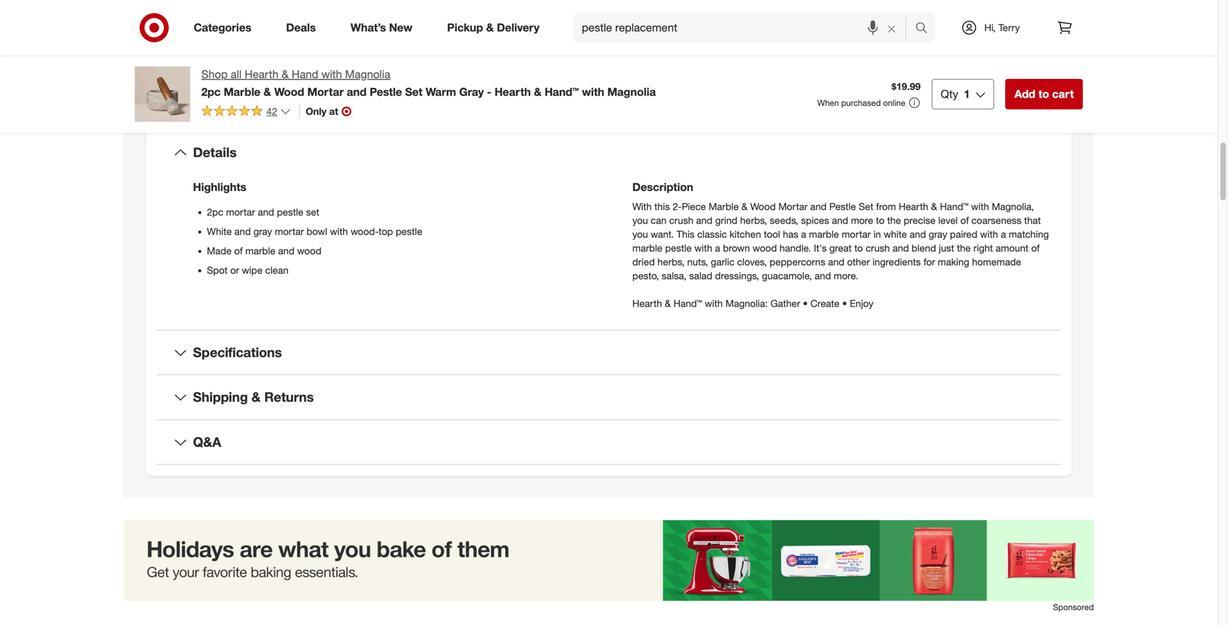 Task type: locate. For each thing, give the bounding box(es) containing it.
&
[[486, 21, 494, 34], [282, 68, 289, 81], [264, 85, 271, 99], [534, 85, 542, 99], [741, 201, 748, 213], [931, 201, 937, 213], [665, 298, 671, 310], [252, 390, 261, 406]]

with
[[632, 201, 652, 213]]

1 vertical spatial 2pc
[[207, 206, 223, 218]]

you left want.
[[632, 228, 648, 240]]

0 vertical spatial magnolia
[[345, 68, 390, 81]]

search
[[909, 22, 942, 36]]

2 you from the top
[[632, 228, 648, 240]]

to up other
[[854, 242, 863, 254]]

1 horizontal spatial more
[[851, 214, 873, 227]]

0 horizontal spatial mortar
[[307, 85, 344, 99]]

What can we help you find? suggestions appear below search field
[[574, 12, 919, 43]]

0 vertical spatial crush
[[669, 214, 693, 227]]

0 horizontal spatial wood
[[274, 85, 304, 99]]

specifications
[[193, 345, 282, 361]]

2pc up white
[[207, 206, 223, 218]]

& up 42
[[264, 85, 271, 99]]

marble
[[809, 228, 839, 240], [632, 242, 662, 254], [245, 245, 275, 257]]

with down salad
[[705, 298, 723, 310]]

herbs, up kitchen
[[740, 214, 767, 227]]

hearth down pesto,
[[632, 298, 662, 310]]

mortar up great
[[842, 228, 871, 240]]

sponsored
[[1042, 30, 1083, 41], [1053, 603, 1094, 613]]

marble up "wipe" at the left of page
[[245, 245, 275, 257]]

0 vertical spatial to
[[1038, 87, 1049, 101]]

$19.99
[[892, 80, 921, 93]]

1 horizontal spatial wood
[[750, 201, 776, 213]]

shop all hearth & hand with magnolia 2pc marble & wood mortar and pestle set warm gray - hearth & hand™ with magnolia
[[201, 68, 656, 99]]

and right white
[[234, 226, 251, 238]]

wood up seeds,
[[750, 201, 776, 213]]

salsa,
[[662, 270, 686, 282]]

this inside with this 2-piece marble & wood mortar and pestle set from hearth & hand™ with magnolia, you can crush and grind herbs, seeds, spices and more to the precise level of coarseness that you want. this classic kitchen tool has a marble mortar in white and gray paired with a matching marble pestle with a brown wood handle. it's great to crush and blend just the right amount of dried herbs, nuts, garlic cloves, peppercorns and other ingredients for making homemade pesto, salsa, salad dressings, guacamole, and more.
[[654, 201, 670, 213]]

2 horizontal spatial hand™
[[940, 201, 968, 213]]

bowl
[[307, 226, 327, 238]]

a down "coarseness"
[[1001, 228, 1006, 240]]

pickup & delivery
[[447, 21, 540, 34]]

0 horizontal spatial gray
[[253, 226, 272, 238]]

2 horizontal spatial pestle
[[665, 242, 692, 254]]

this left the item
[[601, 89, 629, 108]]

add to cart
[[1014, 87, 1074, 101]]

and right spices
[[832, 214, 848, 227]]

0 vertical spatial mortar
[[307, 85, 344, 99]]

0 horizontal spatial a
[[715, 242, 720, 254]]

spices
[[801, 214, 829, 227]]

with up "right"
[[980, 228, 998, 240]]

0 vertical spatial hand™
[[545, 85, 579, 99]]

0 vertical spatial more
[[347, 33, 372, 47]]

new
[[389, 21, 412, 34]]

1 horizontal spatial this
[[654, 201, 670, 213]]

salad
[[689, 270, 712, 282]]

sponsored inside region
[[1053, 603, 1094, 613]]

and up made of marble and wood
[[258, 206, 274, 218]]

white
[[207, 226, 232, 238]]

•
[[803, 298, 808, 310], [842, 298, 847, 310]]

42
[[266, 105, 277, 117]]

0 horizontal spatial of
[[234, 245, 243, 257]]

at
[[329, 105, 338, 117]]

handle.
[[780, 242, 811, 254]]

1 vertical spatial the
[[957, 242, 971, 254]]

wood
[[274, 85, 304, 99], [750, 201, 776, 213]]

of
[[960, 214, 969, 227], [1031, 242, 1040, 254], [234, 245, 243, 257]]

just
[[939, 242, 954, 254]]

white
[[884, 228, 907, 240]]

dried
[[632, 256, 655, 268]]

0 vertical spatial 2pc
[[201, 85, 221, 99]]

1 vertical spatial marble
[[709, 201, 739, 213]]

hearth right all
[[245, 68, 279, 81]]

white and gray mortar bowl with wood-top pestle
[[207, 226, 422, 238]]

this up can
[[654, 201, 670, 213]]

and down show more images button
[[347, 85, 367, 99]]

2 horizontal spatial mortar
[[842, 228, 871, 240]]

you
[[632, 214, 648, 227], [632, 228, 648, 240]]

image of 2pc marble & wood mortar and pestle set warm gray - hearth & hand™ with magnolia image
[[135, 67, 190, 122]]

crush
[[669, 214, 693, 227], [866, 242, 890, 254]]

a up garlic
[[715, 242, 720, 254]]

precise
[[904, 214, 936, 227]]

hi,
[[984, 21, 996, 34]]

1 horizontal spatial gray
[[929, 228, 947, 240]]

0 horizontal spatial crush
[[669, 214, 693, 227]]

0 horizontal spatial hand™
[[545, 85, 579, 99]]

herbs, up salsa, on the right top
[[658, 256, 685, 268]]

set left warm
[[405, 85, 423, 99]]

1 vertical spatial herbs,
[[658, 256, 685, 268]]

qty
[[941, 87, 958, 101]]

2 vertical spatial to
[[854, 242, 863, 254]]

advertisement region
[[625, 0, 1083, 29], [124, 521, 1094, 602]]

1 horizontal spatial hand™
[[674, 298, 702, 310]]

q&a button
[[157, 421, 1061, 465]]

of up paired
[[960, 214, 969, 227]]

pestle left the set
[[277, 206, 303, 218]]

categories
[[194, 21, 251, 34]]

to right add
[[1038, 87, 1049, 101]]

0 horizontal spatial marble
[[245, 245, 275, 257]]

2 horizontal spatial to
[[1038, 87, 1049, 101]]

mortar up white
[[226, 206, 255, 218]]

1 vertical spatial to
[[876, 214, 885, 227]]

pestle down the images
[[370, 85, 402, 99]]

create
[[810, 298, 839, 310]]

marble up grind
[[709, 201, 739, 213]]

more inside with this 2-piece marble & wood mortar and pestle set from hearth & hand™ with magnolia, you can crush and grind herbs, seeds, spices and more to the precise level of coarseness that you want. this classic kitchen tool has a marble mortar in white and gray paired with a matching marble pestle with a brown wood handle. it's great to crush and blend just the right amount of dried herbs, nuts, garlic cloves, peppercorns and other ingredients for making homemade pesto, salsa, salad dressings, guacamole, and more.
[[851, 214, 873, 227]]

hearth up precise
[[899, 201, 928, 213]]

1 horizontal spatial wood
[[753, 242, 777, 254]]

terry
[[998, 21, 1020, 34]]

wood inside shop all hearth & hand with magnolia 2pc marble & wood mortar and pestle set warm gray - hearth & hand™ with magnolia
[[274, 85, 304, 99]]

set
[[405, 85, 423, 99], [859, 201, 873, 213]]

wood down hand
[[274, 85, 304, 99]]

to up in
[[876, 214, 885, 227]]

wood down tool
[[753, 242, 777, 254]]

gray down 2pc mortar and pestle set
[[253, 226, 272, 238]]

images
[[375, 33, 411, 47]]

with up "coarseness"
[[971, 201, 989, 213]]

1 horizontal spatial marble
[[709, 201, 739, 213]]

0 vertical spatial wood
[[274, 85, 304, 99]]

0 horizontal spatial more
[[347, 33, 372, 47]]

the up white
[[887, 214, 901, 227]]

seeds,
[[770, 214, 798, 227]]

2pc down the shop
[[201, 85, 221, 99]]

nuts,
[[687, 256, 708, 268]]

sponsored for the bottommost advertisement region
[[1053, 603, 1094, 613]]

1 horizontal spatial crush
[[866, 242, 890, 254]]

and
[[347, 85, 367, 99], [810, 201, 827, 213], [258, 206, 274, 218], [696, 214, 713, 227], [832, 214, 848, 227], [234, 226, 251, 238], [910, 228, 926, 240], [893, 242, 909, 254], [278, 245, 294, 257], [828, 256, 844, 268], [815, 270, 831, 282]]

mortar up only at
[[307, 85, 344, 99]]

magnolia,
[[992, 201, 1034, 213]]

1 horizontal spatial magnolia
[[607, 85, 656, 99]]

& right the pickup
[[486, 21, 494, 34]]

pestle inside with this 2-piece marble & wood mortar and pestle set from hearth & hand™ with magnolia, you can crush and grind herbs, seeds, spices and more to the precise level of coarseness that you want. this classic kitchen tool has a marble mortar in white and gray paired with a matching marble pestle with a brown wood handle. it's great to crush and blend just the right amount of dried herbs, nuts, garlic cloves, peppercorns and other ingredients for making homemade pesto, salsa, salad dressings, guacamole, and more.
[[665, 242, 692, 254]]

mortar
[[307, 85, 344, 99], [778, 201, 808, 213]]

1 vertical spatial hand™
[[940, 201, 968, 213]]

blend
[[912, 242, 936, 254]]

more
[[347, 33, 372, 47], [851, 214, 873, 227]]

1 horizontal spatial a
[[801, 228, 806, 240]]

& up precise
[[931, 201, 937, 213]]

magnolia
[[345, 68, 390, 81], [607, 85, 656, 99]]

0 vertical spatial set
[[405, 85, 423, 99]]

• left "create"
[[803, 298, 808, 310]]

2 horizontal spatial marble
[[809, 228, 839, 240]]

pesto,
[[632, 270, 659, 282]]

a right has
[[801, 228, 806, 240]]

gray
[[459, 85, 484, 99]]

marble up it's
[[809, 228, 839, 240]]

& up kitchen
[[741, 201, 748, 213]]

1 vertical spatial pestle
[[396, 226, 422, 238]]

what's new link
[[339, 12, 430, 43]]

gray
[[253, 226, 272, 238], [929, 228, 947, 240]]

0 horizontal spatial magnolia
[[345, 68, 390, 81]]

0 horizontal spatial •
[[803, 298, 808, 310]]

0 vertical spatial the
[[887, 214, 901, 227]]

magnolia down show more images button
[[345, 68, 390, 81]]

0 horizontal spatial this
[[601, 89, 629, 108]]

0 horizontal spatial pestle
[[277, 206, 303, 218]]

2pc
[[201, 85, 221, 99], [207, 206, 223, 218]]

pestle inside with this 2-piece marble & wood mortar and pestle set from hearth & hand™ with magnolia, you can crush and grind herbs, seeds, spices and more to the precise level of coarseness that you want. this classic kitchen tool has a marble mortar in white and gray paired with a matching marble pestle with a brown wood handle. it's great to crush and blend just the right amount of dried herbs, nuts, garlic cloves, peppercorns and other ingredients for making homemade pesto, salsa, salad dressings, guacamole, and more.
[[829, 201, 856, 213]]

mortar left the bowl
[[275, 226, 304, 238]]

1 horizontal spatial mortar
[[778, 201, 808, 213]]

1 vertical spatial set
[[859, 201, 873, 213]]

mortar inside shop all hearth & hand with magnolia 2pc marble & wood mortar and pestle set warm gray - hearth & hand™ with magnolia
[[307, 85, 344, 99]]

when purchased online
[[817, 98, 905, 108]]

the
[[887, 214, 901, 227], [957, 242, 971, 254]]

and down great
[[828, 256, 844, 268]]

0 vertical spatial pestle
[[277, 206, 303, 218]]

pestle down this
[[665, 242, 692, 254]]

0 vertical spatial herbs,
[[740, 214, 767, 227]]

0 horizontal spatial marble
[[224, 85, 260, 99]]

you down with
[[632, 214, 648, 227]]

0 horizontal spatial pestle
[[370, 85, 402, 99]]

1 horizontal spatial •
[[842, 298, 847, 310]]

and down precise
[[910, 228, 926, 240]]

1 horizontal spatial pestle
[[829, 201, 856, 213]]

the down paired
[[957, 242, 971, 254]]

1 vertical spatial crush
[[866, 242, 890, 254]]

of right made
[[234, 245, 243, 257]]

gray up 'just'
[[929, 228, 947, 240]]

0 vertical spatial pestle
[[370, 85, 402, 99]]

1 horizontal spatial set
[[859, 201, 873, 213]]

herbs,
[[740, 214, 767, 227], [658, 256, 685, 268]]

to
[[1038, 87, 1049, 101], [876, 214, 885, 227], [854, 242, 863, 254]]

0 horizontal spatial set
[[405, 85, 423, 99]]

1 vertical spatial wood
[[750, 201, 776, 213]]

marble inside shop all hearth & hand with magnolia 2pc marble & wood mortar and pestle set warm gray - hearth & hand™ with magnolia
[[224, 85, 260, 99]]

making
[[938, 256, 969, 268]]

peppercorns
[[770, 256, 825, 268]]

0 horizontal spatial wood
[[297, 245, 321, 257]]

crush down the 2-
[[669, 214, 693, 227]]

set left from
[[859, 201, 873, 213]]

marble down all
[[224, 85, 260, 99]]

1 horizontal spatial the
[[957, 242, 971, 254]]

2 horizontal spatial of
[[1031, 242, 1040, 254]]

marble
[[224, 85, 260, 99], [709, 201, 739, 213]]

to inside button
[[1038, 87, 1049, 101]]

classic
[[697, 228, 727, 240]]

• left enjoy
[[842, 298, 847, 310]]

hand
[[292, 68, 318, 81]]

qty 1
[[941, 87, 970, 101]]

this for with
[[654, 201, 670, 213]]

wood down white and gray mortar bowl with wood-top pestle
[[297, 245, 321, 257]]

& left returns
[[252, 390, 261, 406]]

magnolia right about
[[607, 85, 656, 99]]

of down matching
[[1031, 242, 1040, 254]]

mortar
[[226, 206, 255, 218], [275, 226, 304, 238], [842, 228, 871, 240]]

show more images button
[[307, 25, 420, 55]]

this
[[601, 89, 629, 108], [654, 201, 670, 213]]

warm
[[426, 85, 456, 99]]

1 vertical spatial you
[[632, 228, 648, 240]]

crush down in
[[866, 242, 890, 254]]

pestle right "top"
[[396, 226, 422, 238]]

0 vertical spatial sponsored
[[1042, 30, 1083, 41]]

mortar up seeds,
[[778, 201, 808, 213]]

image gallery element
[[135, 0, 592, 55]]

matching
[[1009, 228, 1049, 240]]

want.
[[651, 228, 674, 240]]

enjoy
[[850, 298, 873, 310]]

search button
[[909, 12, 942, 46]]

1 horizontal spatial mortar
[[275, 226, 304, 238]]

pestle up great
[[829, 201, 856, 213]]

1 vertical spatial sponsored
[[1053, 603, 1094, 613]]

1 vertical spatial magnolia
[[607, 85, 656, 99]]

and inside shop all hearth & hand with magnolia 2pc marble & wood mortar and pestle set warm gray - hearth & hand™ with magnolia
[[347, 85, 367, 99]]

shipping & returns
[[193, 390, 314, 406]]

0 vertical spatial you
[[632, 214, 648, 227]]

0 vertical spatial marble
[[224, 85, 260, 99]]

details button
[[157, 131, 1061, 175]]

1 horizontal spatial to
[[876, 214, 885, 227]]

marble up dried on the top of page
[[632, 242, 662, 254]]

photo from merandam, 5 of 7 image
[[135, 0, 358, 14]]

1 vertical spatial pestle
[[829, 201, 856, 213]]

and up the ingredients
[[893, 242, 909, 254]]

add to cart button
[[1005, 79, 1083, 109]]

1 vertical spatial mortar
[[778, 201, 808, 213]]

2 vertical spatial pestle
[[665, 242, 692, 254]]

and up spices
[[810, 201, 827, 213]]

1 vertical spatial more
[[851, 214, 873, 227]]

1 vertical spatial this
[[654, 201, 670, 213]]

0 vertical spatial this
[[601, 89, 629, 108]]



Task type: vqa. For each thing, say whether or not it's contained in the screenshot.
the right wood
yes



Task type: describe. For each thing, give the bounding box(es) containing it.
0 horizontal spatial the
[[887, 214, 901, 227]]

& down salsa, on the right top
[[665, 298, 671, 310]]

pestle inside shop all hearth & hand with magnolia 2pc marble & wood mortar and pestle set warm gray - hearth & hand™ with magnolia
[[370, 85, 402, 99]]

what's new
[[350, 21, 412, 34]]

details
[[193, 145, 237, 160]]

level
[[938, 214, 958, 227]]

1 horizontal spatial herbs,
[[740, 214, 767, 227]]

right
[[973, 242, 993, 254]]

when
[[817, 98, 839, 108]]

and left more. at right top
[[815, 270, 831, 282]]

0 horizontal spatial to
[[854, 242, 863, 254]]

1
[[964, 87, 970, 101]]

purchased
[[841, 98, 881, 108]]

set inside with this 2-piece marble & wood mortar and pestle set from hearth & hand™ with magnolia, you can crush and grind herbs, seeds, spices and more to the precise level of coarseness that you want. this classic kitchen tool has a marble mortar in white and gray paired with a matching marble pestle with a brown wood handle. it's great to crush and blend just the right amount of dried herbs, nuts, garlic cloves, peppercorns and other ingredients for making homemade pesto, salsa, salad dressings, guacamole, and more.
[[859, 201, 873, 213]]

has
[[783, 228, 798, 240]]

1 • from the left
[[803, 298, 808, 310]]

garlic
[[711, 256, 734, 268]]

gray inside with this 2-piece marble & wood mortar and pestle set from hearth & hand™ with magnolia, you can crush and grind herbs, seeds, spices and more to the precise level of coarseness that you want. this classic kitchen tool has a marble mortar in white and gray paired with a matching marble pestle with a brown wood handle. it's great to crush and blend just the right amount of dried herbs, nuts, garlic cloves, peppercorns and other ingredients for making homemade pesto, salsa, salad dressings, guacamole, and more.
[[929, 228, 947, 240]]

clean
[[265, 264, 288, 276]]

shipping
[[193, 390, 248, 406]]

hearth & hand™ with magnolia: gather • create • enjoy
[[632, 298, 873, 310]]

hi, terry
[[984, 21, 1020, 34]]

and up classic
[[696, 214, 713, 227]]

deals link
[[274, 12, 333, 43]]

all
[[231, 68, 242, 81]]

kitchen
[[730, 228, 761, 240]]

1 horizontal spatial of
[[960, 214, 969, 227]]

& inside shipping & returns dropdown button
[[252, 390, 261, 406]]

with right the bowl
[[330, 226, 348, 238]]

categories link
[[182, 12, 269, 43]]

more inside button
[[347, 33, 372, 47]]

add
[[1014, 87, 1035, 101]]

spot
[[207, 264, 228, 276]]

wood inside with this 2-piece marble & wood mortar and pestle set from hearth & hand™ with magnolia, you can crush and grind herbs, seeds, spices and more to the precise level of coarseness that you want. this classic kitchen tool has a marble mortar in white and gray paired with a matching marble pestle with a brown wood handle. it's great to crush and blend just the right amount of dried herbs, nuts, garlic cloves, peppercorns and other ingredients for making homemade pesto, salsa, salad dressings, guacamole, and more.
[[753, 242, 777, 254]]

this
[[677, 228, 695, 240]]

returns
[[264, 390, 314, 406]]

1 horizontal spatial marble
[[632, 242, 662, 254]]

item
[[633, 89, 666, 108]]

mortar inside with this 2-piece marble & wood mortar and pestle set from hearth & hand™ with magnolia, you can crush and grind herbs, seeds, spices and more to the precise level of coarseness that you want. this classic kitchen tool has a marble mortar in white and gray paired with a matching marble pestle with a brown wood handle. it's great to crush and blend just the right amount of dried herbs, nuts, garlic cloves, peppercorns and other ingredients for making homemade pesto, salsa, salad dressings, guacamole, and more.
[[842, 228, 871, 240]]

2 horizontal spatial a
[[1001, 228, 1006, 240]]

online
[[883, 98, 905, 108]]

2 • from the left
[[842, 298, 847, 310]]

what's
[[350, 21, 386, 34]]

about
[[551, 89, 597, 108]]

magnolia:
[[725, 298, 768, 310]]

show more images
[[316, 33, 411, 47]]

gather
[[771, 298, 800, 310]]

great
[[829, 242, 852, 254]]

0 horizontal spatial mortar
[[226, 206, 255, 218]]

deals
[[286, 21, 316, 34]]

marble inside with this 2-piece marble & wood mortar and pestle set from hearth & hand™ with magnolia, you can crush and grind herbs, seeds, spices and more to the precise level of coarseness that you want. this classic kitchen tool has a marble mortar in white and gray paired with a matching marble pestle with a brown wood handle. it's great to crush and blend just the right amount of dried herbs, nuts, garlic cloves, peppercorns and other ingredients for making homemade pesto, salsa, salad dressings, guacamole, and more.
[[709, 201, 739, 213]]

0 horizontal spatial herbs,
[[658, 256, 685, 268]]

sponsored for advertisement region to the top
[[1042, 30, 1083, 41]]

show
[[316, 33, 344, 47]]

for
[[924, 256, 935, 268]]

hand™ inside shop all hearth & hand with magnolia 2pc marble & wood mortar and pestle set warm gray - hearth & hand™ with magnolia
[[545, 85, 579, 99]]

grind
[[715, 214, 737, 227]]

it's
[[814, 242, 827, 254]]

q&a
[[193, 435, 221, 450]]

with this 2-piece marble & wood mortar and pestle set from hearth & hand™ with magnolia, you can crush and grind herbs, seeds, spices and more to the precise level of coarseness that you want. this classic kitchen tool has a marble mortar in white and gray paired with a matching marble pestle with a brown wood handle. it's great to crush and blend just the right amount of dried herbs, nuts, garlic cloves, peppercorns and other ingredients for making homemade pesto, salsa, salad dressings, guacamole, and more.
[[632, 201, 1049, 282]]

this for about
[[601, 89, 629, 108]]

about this item
[[551, 89, 666, 108]]

spot or wipe clean
[[207, 264, 288, 276]]

pickup & delivery link
[[435, 12, 557, 43]]

shipping & returns button
[[157, 376, 1061, 420]]

wood-
[[351, 226, 379, 238]]

amount
[[996, 242, 1029, 254]]

highlights
[[193, 180, 246, 194]]

1 horizontal spatial pestle
[[396, 226, 422, 238]]

hand™ inside with this 2-piece marble & wood mortar and pestle set from hearth & hand™ with magnolia, you can crush and grind herbs, seeds, spices and more to the precise level of coarseness that you want. this classic kitchen tool has a marble mortar in white and gray paired with a matching marble pestle with a brown wood handle. it's great to crush and blend just the right amount of dried herbs, nuts, garlic cloves, peppercorns and other ingredients for making homemade pesto, salsa, salad dressings, guacamole, and more.
[[940, 201, 968, 213]]

pickup
[[447, 21, 483, 34]]

from
[[876, 201, 896, 213]]

specifications button
[[157, 331, 1061, 375]]

sponsored region
[[124, 521, 1094, 626]]

wood inside with this 2-piece marble & wood mortar and pestle set from hearth & hand™ with magnolia, you can crush and grind herbs, seeds, spices and more to the precise level of coarseness that you want. this classic kitchen tool has a marble mortar in white and gray paired with a matching marble pestle with a brown wood handle. it's great to crush and blend just the right amount of dried herbs, nuts, garlic cloves, peppercorns and other ingredients for making homemade pesto, salsa, salad dressings, guacamole, and more.
[[750, 201, 776, 213]]

set
[[306, 206, 319, 218]]

guacamole,
[[762, 270, 812, 282]]

description
[[632, 180, 693, 194]]

& inside pickup & delivery link
[[486, 21, 494, 34]]

with left the item
[[582, 85, 604, 99]]

only
[[306, 105, 327, 117]]

cloves,
[[737, 256, 767, 268]]

2 vertical spatial hand™
[[674, 298, 702, 310]]

can
[[651, 214, 667, 227]]

top
[[379, 226, 393, 238]]

0 vertical spatial advertisement region
[[625, 0, 1083, 29]]

2-
[[673, 201, 682, 213]]

mortar inside with this 2-piece marble & wood mortar and pestle set from hearth & hand™ with magnolia, you can crush and grind herbs, seeds, spices and more to the precise level of coarseness that you want. this classic kitchen tool has a marble mortar in white and gray paired with a matching marble pestle with a brown wood handle. it's great to crush and blend just the right amount of dried herbs, nuts, garlic cloves, peppercorns and other ingredients for making homemade pesto, salsa, salad dressings, guacamole, and more.
[[778, 201, 808, 213]]

set inside shop all hearth & hand with magnolia 2pc marble & wood mortar and pestle set warm gray - hearth & hand™ with magnolia
[[405, 85, 423, 99]]

made of marble and wood
[[207, 245, 321, 257]]

1 vertical spatial advertisement region
[[124, 521, 1094, 602]]

& left hand
[[282, 68, 289, 81]]

hearth inside with this 2-piece marble & wood mortar and pestle set from hearth & hand™ with magnolia, you can crush and grind herbs, seeds, spices and more to the precise level of coarseness that you want. this classic kitchen tool has a marble mortar in white and gray paired with a matching marble pestle with a brown wood handle. it's great to crush and blend just the right amount of dried herbs, nuts, garlic cloves, peppercorns and other ingredients for making homemade pesto, salsa, salad dressings, guacamole, and more.
[[899, 201, 928, 213]]

shop
[[201, 68, 228, 81]]

& left about
[[534, 85, 542, 99]]

cart
[[1052, 87, 1074, 101]]

hearth right -
[[495, 85, 531, 99]]

1 you from the top
[[632, 214, 648, 227]]

in
[[873, 228, 881, 240]]

brown
[[723, 242, 750, 254]]

dressings,
[[715, 270, 759, 282]]

homemade
[[972, 256, 1021, 268]]

that
[[1024, 214, 1041, 227]]

made
[[207, 245, 232, 257]]

2pc mortar and pestle set
[[207, 206, 319, 218]]

delivery
[[497, 21, 540, 34]]

and up clean
[[278, 245, 294, 257]]

with up nuts,
[[694, 242, 712, 254]]

tool
[[764, 228, 780, 240]]

wipe
[[242, 264, 263, 276]]

with right hand
[[321, 68, 342, 81]]

2pc inside shop all hearth & hand with magnolia 2pc marble & wood mortar and pestle set warm gray - hearth & hand™ with magnolia
[[201, 85, 221, 99]]



